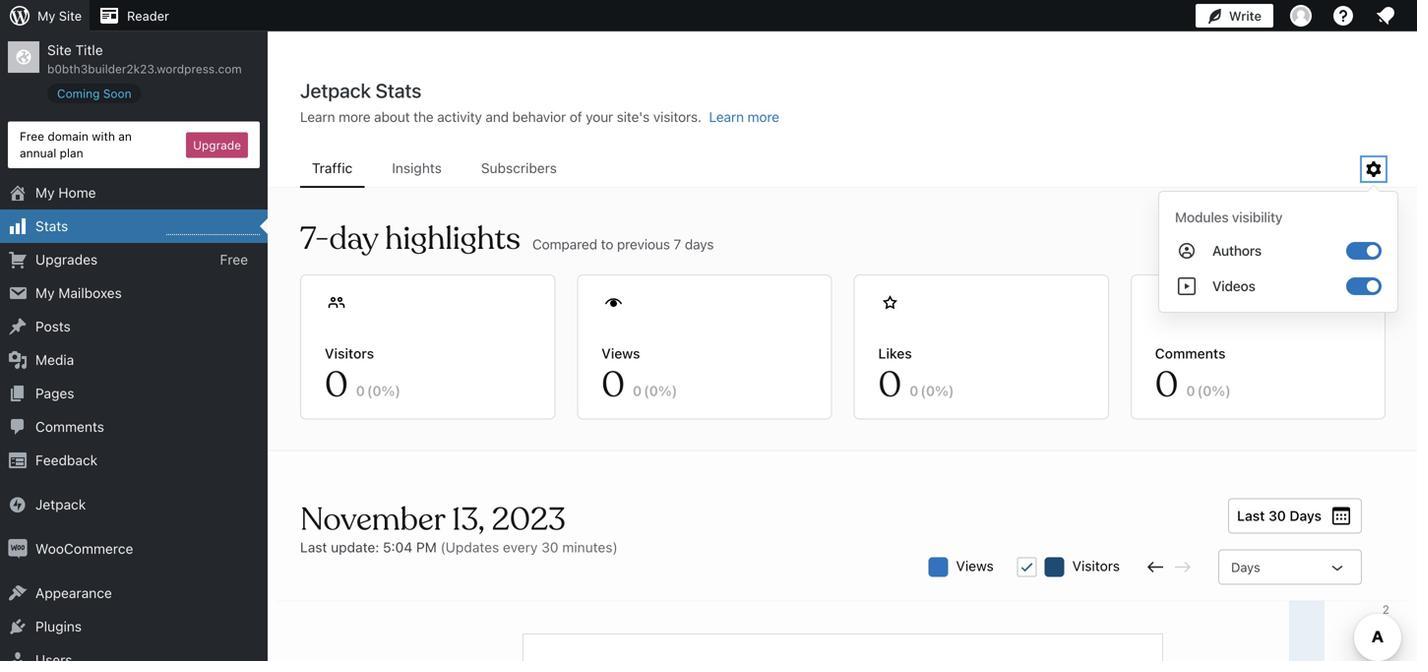 Task type: locate. For each thing, give the bounding box(es) containing it.
menu
[[300, 151, 1362, 188]]

my up posts
[[35, 285, 55, 301]]

2 img image from the top
[[8, 539, 28, 559]]

( inside comments 0 0 ( 0 %)
[[1198, 383, 1203, 399]]

free up annual plan
[[20, 129, 44, 143]]

my profile image
[[1290, 5, 1312, 27]]

views
[[602, 346, 640, 362], [956, 558, 994, 574]]

%) inside visitors 0 0 ( 0 %)
[[382, 383, 401, 399]]

30 right every
[[542, 539, 559, 556]]

%) for visitors 0 0 ( 0 %)
[[382, 383, 401, 399]]

1 horizontal spatial comments
[[1155, 346, 1226, 362]]

1 vertical spatial free
[[220, 251, 248, 268]]

1 horizontal spatial views
[[956, 558, 994, 574]]

3 %) from the left
[[935, 383, 954, 399]]

likes
[[879, 346, 912, 362]]

1 vertical spatial days
[[1231, 560, 1261, 575]]

2 vertical spatial my
[[35, 285, 55, 301]]

0 vertical spatial last
[[1237, 508, 1265, 524]]

comments up feedback
[[35, 419, 104, 435]]

0 horizontal spatial last
[[300, 539, 327, 556]]

plugins link
[[0, 610, 268, 644]]

site up "title"
[[59, 8, 82, 23]]

30
[[1269, 508, 1286, 524], [542, 539, 559, 556]]

menu inside jetpack stats main content
[[300, 151, 1362, 188]]

title
[[75, 42, 103, 58]]

free
[[20, 129, 44, 143], [220, 251, 248, 268]]

%) inside comments 0 0 ( 0 %)
[[1212, 383, 1231, 399]]

img image left jetpack
[[8, 495, 28, 515]]

to
[[601, 236, 614, 252]]

write link
[[1196, 0, 1274, 31]]

comments down videos on the right of the page
[[1155, 346, 1226, 362]]

my
[[37, 8, 55, 23], [35, 185, 55, 201], [35, 285, 55, 301]]

menu containing traffic
[[300, 151, 1362, 188]]

visitors 0 0 ( 0 %)
[[325, 346, 401, 408]]

1 img image from the top
[[8, 495, 28, 515]]

visitors inside visitors 0 0 ( 0 %)
[[325, 346, 374, 362]]

1 horizontal spatial last
[[1237, 508, 1265, 524]]

none checkbox inside jetpack stats main content
[[1018, 558, 1037, 577]]

stats
[[35, 218, 68, 234]]

4 ( from the left
[[1198, 383, 1203, 399]]

1 horizontal spatial days
[[1290, 508, 1322, 524]]

img image for woocommerce
[[8, 539, 28, 559]]

1 horizontal spatial 30
[[1269, 508, 1286, 524]]

free for free domain with an annual plan
[[20, 129, 44, 143]]

upgrades
[[35, 252, 98, 268]]

( inside visitors 0 0 ( 0 %)
[[367, 383, 373, 399]]

last up days dropdown button
[[1237, 508, 1265, 524]]

my site link
[[0, 0, 90, 31]]

comments inside comments 0 0 ( 0 %)
[[1155, 346, 1226, 362]]

( inside likes 0 0 ( 0 %)
[[921, 383, 926, 399]]

my left home
[[35, 185, 55, 201]]

img image inside woocommerce link
[[8, 539, 28, 559]]

(updates
[[441, 539, 499, 556]]

%) inside views 0 0 ( 0 %)
[[658, 383, 677, 399]]

img image inside jetpack link
[[8, 495, 28, 515]]

modules visibility
[[1175, 209, 1283, 225]]

img image
[[8, 495, 28, 515], [8, 539, 28, 559]]

0
[[325, 363, 348, 408], [602, 363, 625, 408], [879, 363, 902, 408], [1155, 363, 1179, 408], [356, 383, 365, 399], [373, 383, 382, 399], [633, 383, 642, 399], [649, 383, 658, 399], [910, 383, 919, 399], [926, 383, 935, 399], [1187, 383, 1196, 399], [1203, 383, 1212, 399]]

previous
[[617, 236, 670, 252]]

0 horizontal spatial days
[[1231, 560, 1261, 575]]

30 up days dropdown button
[[1269, 508, 1286, 524]]

( for comments 0 0 ( 0 %)
[[1198, 383, 1203, 399]]

None checkbox
[[1018, 558, 1037, 577]]

every
[[503, 539, 538, 556]]

woocommerce link
[[0, 533, 268, 566]]

highlights
[[385, 219, 521, 259]]

modules
[[1175, 209, 1229, 225]]

visitors for visitors 0 0 ( 0 %)
[[325, 346, 374, 362]]

learn
[[300, 109, 335, 125]]

0 vertical spatial site
[[59, 8, 82, 23]]

1 horizontal spatial visitors
[[1073, 558, 1120, 574]]

comments
[[1155, 346, 1226, 362], [35, 419, 104, 435]]

0 horizontal spatial free
[[20, 129, 44, 143]]

my home
[[35, 185, 96, 201]]

traffic
[[312, 160, 353, 176]]

free domain with an annual plan
[[20, 129, 132, 160]]

soon
[[103, 87, 132, 100]]

compared to previous 7 days
[[532, 236, 714, 252]]

learn more link
[[709, 109, 780, 125]]

visitors
[[325, 346, 374, 362], [1073, 558, 1120, 574]]

day
[[329, 219, 378, 259]]

1 horizontal spatial free
[[220, 251, 248, 268]]

0 vertical spatial my
[[37, 8, 55, 23]]

days
[[1290, 508, 1322, 524], [1231, 560, 1261, 575]]

0 horizontal spatial comments
[[35, 419, 104, 435]]

appearance
[[35, 585, 112, 602]]

1 vertical spatial views
[[956, 558, 994, 574]]

free down highest hourly views 0 image
[[220, 251, 248, 268]]

( for visitors 0 0 ( 0 %)
[[367, 383, 373, 399]]

1 vertical spatial img image
[[8, 539, 28, 559]]

( inside views 0 0 ( 0 %)
[[644, 383, 649, 399]]

img image left woocommerce
[[8, 539, 28, 559]]

days
[[685, 236, 714, 252]]

manage your notifications image
[[1374, 4, 1398, 28]]

3 ( from the left
[[921, 383, 926, 399]]

0 vertical spatial days
[[1290, 508, 1322, 524]]

%) inside likes 0 0 ( 0 %)
[[935, 383, 954, 399]]

0 vertical spatial free
[[20, 129, 44, 143]]

1 vertical spatial visitors
[[1073, 558, 1120, 574]]

2 %) from the left
[[658, 383, 677, 399]]

1 vertical spatial comments
[[35, 419, 104, 435]]

minutes)
[[562, 539, 618, 556]]

feedback link
[[0, 444, 268, 477]]

pages
[[35, 385, 74, 402]]

0 vertical spatial 30
[[1269, 508, 1286, 524]]

stats link
[[0, 210, 268, 243]]

highest hourly views 0 image
[[166, 223, 260, 235]]

my site
[[37, 8, 82, 23]]

jetpack stats learn more about the activity and behavior of your site's visitors. learn more
[[300, 79, 780, 125]]

last inside november 13, 2023 last update: 5:04 pm (updates every 30 minutes)
[[300, 539, 327, 556]]

2
[[1383, 603, 1390, 617]]

0 horizontal spatial views
[[602, 346, 640, 362]]

my left reader link
[[37, 8, 55, 23]]

%)
[[382, 383, 401, 399], [658, 383, 677, 399], [935, 383, 954, 399], [1212, 383, 1231, 399]]

0 vertical spatial views
[[602, 346, 640, 362]]

tooltip
[[1149, 181, 1399, 313]]

1 vertical spatial site
[[47, 42, 72, 58]]

(
[[367, 383, 373, 399], [644, 383, 649, 399], [921, 383, 926, 399], [1198, 383, 1203, 399]]

woocommerce
[[35, 541, 133, 557]]

views for views
[[956, 558, 994, 574]]

activity
[[437, 109, 482, 125]]

visibility
[[1232, 209, 1283, 225]]

1 %) from the left
[[382, 383, 401, 399]]

1 vertical spatial last
[[300, 539, 327, 556]]

last left update:
[[300, 539, 327, 556]]

last
[[1237, 508, 1265, 524], [300, 539, 327, 556]]

1 ( from the left
[[367, 383, 373, 399]]

free inside free domain with an annual plan
[[20, 129, 44, 143]]

reader link
[[90, 0, 177, 31]]

my mailboxes
[[35, 285, 122, 301]]

0 vertical spatial visitors
[[325, 346, 374, 362]]

( for views 0 0 ( 0 %)
[[644, 383, 649, 399]]

pages link
[[0, 377, 268, 411]]

and
[[486, 109, 509, 125]]

views inside views 0 0 ( 0 %)
[[602, 346, 640, 362]]

home
[[58, 185, 96, 201]]

0 vertical spatial comments
[[1155, 346, 1226, 362]]

2 ( from the left
[[644, 383, 649, 399]]

4 %) from the left
[[1212, 383, 1231, 399]]

0 vertical spatial img image
[[8, 495, 28, 515]]

my home link
[[0, 176, 268, 210]]

compared
[[532, 236, 597, 252]]

0 horizontal spatial visitors
[[325, 346, 374, 362]]

days down the last 30 days
[[1231, 560, 1261, 575]]

1 vertical spatial my
[[35, 185, 55, 201]]

reader
[[127, 8, 169, 23]]

behavior
[[512, 109, 566, 125]]

jetpack stats
[[300, 79, 422, 102]]

days up days dropdown button
[[1290, 508, 1322, 524]]

1 vertical spatial 30
[[542, 539, 559, 556]]

last 30 days
[[1237, 508, 1322, 524]]

0 horizontal spatial 30
[[542, 539, 559, 556]]

site left "title"
[[47, 42, 72, 58]]



Task type: vqa. For each thing, say whether or not it's contained in the screenshot.
Toggle menu 'icon'
no



Task type: describe. For each thing, give the bounding box(es) containing it.
likes 0 0 ( 0 %)
[[879, 346, 954, 408]]

learn more
[[709, 109, 780, 125]]

with
[[92, 129, 115, 143]]

7-
[[300, 219, 329, 259]]

img image for jetpack
[[8, 495, 28, 515]]

plugins
[[35, 619, 82, 635]]

traffic link
[[300, 151, 364, 186]]

annual plan
[[20, 146, 83, 160]]

media link
[[0, 344, 268, 377]]

free for free
[[220, 251, 248, 268]]

your
[[586, 109, 613, 125]]

days inside dropdown button
[[1231, 560, 1261, 575]]

views for views 0 0 ( 0 %)
[[602, 346, 640, 362]]

subscribers
[[481, 160, 557, 176]]

about
[[374, 109, 410, 125]]

jetpack link
[[0, 488, 268, 522]]

comments for comments
[[35, 419, 104, 435]]

subscribers link
[[469, 151, 569, 186]]

more
[[339, 109, 371, 125]]

2023
[[492, 500, 566, 540]]

views 0 0 ( 0 %)
[[602, 346, 677, 408]]

7
[[674, 236, 681, 252]]

november
[[300, 500, 445, 540]]

update:
[[331, 539, 379, 556]]

an
[[118, 129, 132, 143]]

%) for comments 0 0 ( 0 %)
[[1212, 383, 1231, 399]]

days inside button
[[1290, 508, 1322, 524]]

appearance link
[[0, 577, 268, 610]]

100,000 2
[[1345, 603, 1390, 617]]

videos
[[1213, 278, 1256, 294]]

my for my mailboxes
[[35, 285, 55, 301]]

help image
[[1332, 4, 1355, 28]]

comments for comments 0 0 ( 0 %)
[[1155, 346, 1226, 362]]

write
[[1229, 8, 1262, 23]]

pm
[[416, 539, 437, 556]]

last 30 days button
[[1229, 499, 1362, 534]]

visitors for visitors
[[1073, 558, 1120, 574]]

site's
[[617, 109, 650, 125]]

%) for views 0 0 ( 0 %)
[[658, 383, 677, 399]]

the
[[414, 109, 434, 125]]

insights link
[[380, 151, 454, 186]]

my for my home
[[35, 185, 55, 201]]

comments link
[[0, 411, 268, 444]]

days button
[[1219, 550, 1362, 585]]

jetpack
[[35, 497, 86, 513]]

upgrade
[[193, 138, 241, 152]]

last inside last 30 days button
[[1237, 508, 1265, 524]]

of
[[570, 109, 582, 125]]

site inside site title b0bth3builder2k23.wordpress.com
[[47, 42, 72, 58]]

posts
[[35, 319, 71, 335]]

insights
[[392, 160, 442, 176]]

%) for likes 0 0 ( 0 %)
[[935, 383, 954, 399]]

visitors.
[[653, 109, 702, 125]]

feedback
[[35, 452, 98, 469]]

30 inside last 30 days button
[[1269, 508, 1286, 524]]

30 inside november 13, 2023 last update: 5:04 pm (updates every 30 minutes)
[[542, 539, 559, 556]]

7-day highlights
[[300, 219, 521, 259]]

my for my site
[[37, 8, 55, 23]]

100,000
[[1345, 603, 1390, 617]]

upgrade button
[[186, 132, 248, 158]]

tooltip containing modules visibility
[[1149, 181, 1399, 313]]

domain
[[48, 129, 88, 143]]

site title b0bth3builder2k23.wordpress.com
[[47, 42, 242, 76]]

5:04
[[383, 539, 413, 556]]

authors
[[1213, 243, 1262, 259]]

posts link
[[0, 310, 268, 344]]

coming soon
[[57, 87, 132, 100]]

coming
[[57, 87, 100, 100]]

media
[[35, 352, 74, 368]]

my mailboxes link
[[0, 277, 268, 310]]

november 13, 2023 last update: 5:04 pm (updates every 30 minutes)
[[300, 500, 618, 556]]

( for likes 0 0 ( 0 %)
[[921, 383, 926, 399]]

mailboxes
[[58, 285, 122, 301]]

jetpack stats main content
[[269, 78, 1417, 661]]

comments 0 0 ( 0 %)
[[1155, 346, 1231, 408]]

13,
[[452, 500, 485, 540]]

b0bth3builder2k23.wordpress.com
[[47, 62, 242, 76]]



